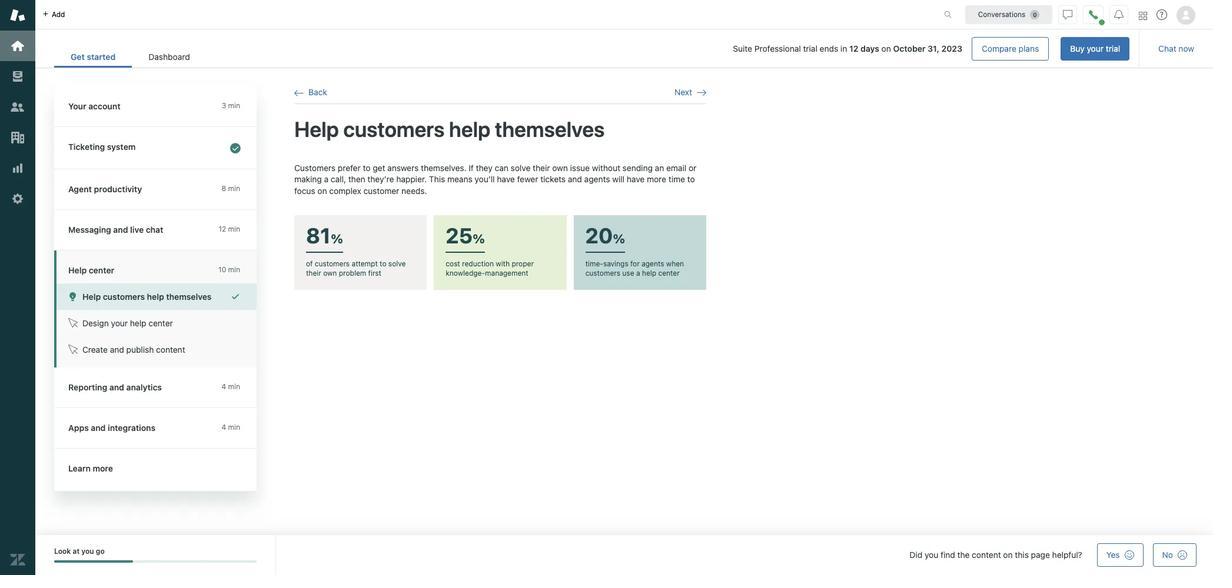 Task type: vqa. For each thing, say whether or not it's contained in the screenshot.
explore Link
no



Task type: describe. For each thing, give the bounding box(es) containing it.
no
[[1163, 551, 1174, 561]]

reporting
[[68, 383, 107, 393]]

of
[[306, 260, 313, 269]]

go
[[96, 548, 105, 556]]

center inside heading
[[89, 266, 114, 276]]

means
[[447, 174, 473, 184]]

section containing suite professional trial ends in
[[216, 37, 1130, 61]]

help center
[[68, 266, 114, 276]]

compare plans button
[[972, 37, 1049, 61]]

an
[[655, 163, 664, 173]]

on inside section
[[882, 44, 891, 54]]

focus
[[294, 186, 315, 196]]

with
[[496, 260, 510, 269]]

can
[[495, 163, 509, 173]]

8
[[222, 184, 226, 193]]

did
[[910, 551, 923, 561]]

proper
[[512, 260, 534, 269]]

help inside button
[[82, 292, 101, 302]]

yes
[[1107, 551, 1120, 561]]

agent
[[68, 184, 92, 194]]

or
[[689, 163, 697, 173]]

get
[[71, 52, 85, 62]]

then
[[348, 174, 365, 184]]

happier.
[[396, 174, 427, 184]]

solve inside of customers attempt to solve their own problem first
[[389, 260, 406, 269]]

help inside help customers help themselves button
[[147, 292, 164, 302]]

plans
[[1019, 44, 1039, 54]]

analytics
[[126, 383, 162, 393]]

on inside footer
[[1004, 551, 1013, 561]]

customers inside of customers attempt to solve their own problem first
[[315, 260, 350, 269]]

8 min
[[222, 184, 240, 193]]

% for 25
[[473, 231, 485, 246]]

help inside heading
[[68, 266, 87, 276]]

min for messaging and live chat
[[228, 225, 240, 234]]

no button
[[1153, 544, 1197, 568]]

chat now button
[[1149, 37, 1204, 61]]

prefer
[[338, 163, 361, 173]]

add button
[[35, 0, 72, 29]]

4 for apps and integrations
[[222, 423, 226, 432]]

trial for your
[[1106, 44, 1121, 54]]

look at you go
[[54, 548, 105, 556]]

10 min
[[218, 266, 240, 274]]

4 min for analytics
[[222, 383, 240, 392]]

1 vertical spatial to
[[688, 174, 695, 184]]

create and publish content
[[82, 345, 185, 355]]

in
[[841, 44, 847, 54]]

conversations
[[978, 10, 1026, 19]]

savings
[[603, 260, 629, 269]]

if
[[469, 163, 474, 173]]

back
[[309, 87, 327, 97]]

customers inside help customers help themselves button
[[103, 292, 145, 302]]

customers inside content-title region
[[343, 117, 445, 142]]

customer
[[364, 186, 399, 196]]

and for create and publish content
[[110, 345, 124, 355]]

3
[[222, 101, 226, 110]]

center inside time-savings for agents when customers use a help center
[[659, 269, 680, 278]]

conversations button
[[966, 5, 1053, 24]]

2 have from the left
[[627, 174, 645, 184]]

25 %
[[446, 223, 485, 249]]

min for reporting and analytics
[[228, 383, 240, 392]]

zendesk products image
[[1139, 11, 1148, 20]]

will
[[613, 174, 625, 184]]

cost reduction with proper knowledge-management
[[446, 260, 534, 278]]

compare
[[982, 44, 1017, 54]]

fewer
[[517, 174, 538, 184]]

now
[[1179, 44, 1195, 54]]

tickets
[[541, 174, 566, 184]]

and for reporting and analytics
[[109, 383, 124, 393]]

min for agent productivity
[[228, 184, 240, 193]]

create and publish content button
[[57, 337, 257, 363]]

progress bar image
[[54, 561, 133, 564]]

october
[[894, 44, 926, 54]]

customers inside time-savings for agents when customers use a help center
[[586, 269, 621, 278]]

more inside customers prefer to get answers themselves. if they can solve their own issue without sending an email or making a call, then they're happier. this means you'll have fewer tickets and agents will have more time to focus on complex customer needs.
[[647, 174, 667, 184]]

started
[[87, 52, 116, 62]]

ends
[[820, 44, 839, 54]]

0 horizontal spatial 12
[[219, 225, 226, 234]]

button displays agent's chat status as invisible. image
[[1063, 10, 1073, 19]]

live
[[130, 225, 144, 235]]

and for apps and integrations
[[91, 423, 106, 433]]

design your help center button
[[57, 310, 257, 337]]

ticketing system
[[68, 142, 136, 152]]

10
[[218, 266, 226, 274]]

knowledge-
[[446, 269, 485, 278]]

find
[[941, 551, 956, 561]]

notifications image
[[1115, 10, 1124, 19]]

your account
[[68, 101, 120, 111]]

1 have from the left
[[497, 174, 515, 184]]

page
[[1031, 551, 1050, 561]]

attempt
[[352, 260, 378, 269]]

customers prefer to get answers themselves. if they can solve their own issue without sending an email or making a call, then they're happier. this means you'll have fewer tickets and agents will have more time to focus on complex customer needs.
[[294, 163, 697, 196]]

days
[[861, 44, 880, 54]]

4 for reporting and analytics
[[222, 383, 226, 392]]

and for messaging and live chat
[[113, 225, 128, 235]]

integrations
[[108, 423, 156, 433]]

productivity
[[94, 184, 142, 194]]

apps and integrations
[[68, 423, 156, 433]]

answers
[[388, 163, 419, 173]]

organizations image
[[10, 130, 25, 145]]

time-
[[586, 260, 603, 269]]

help inside content-title region
[[449, 117, 491, 142]]

create
[[82, 345, 108, 355]]

sending
[[623, 163, 653, 173]]

design your help center
[[82, 319, 173, 329]]

back button
[[294, 87, 327, 98]]

the
[[958, 551, 970, 561]]

first
[[368, 269, 382, 278]]

% for 20
[[613, 231, 626, 246]]

center inside button
[[149, 319, 173, 329]]

content inside create and publish content button
[[156, 345, 185, 355]]

themselves.
[[421, 163, 467, 173]]



Task type: locate. For each thing, give the bounding box(es) containing it.
1 horizontal spatial have
[[627, 174, 645, 184]]

0 horizontal spatial their
[[306, 269, 321, 278]]

have down can
[[497, 174, 515, 184]]

customers down time-
[[586, 269, 621, 278]]

footer
[[35, 536, 1214, 576]]

content
[[156, 345, 185, 355], [972, 551, 1001, 561]]

own up tickets
[[552, 163, 568, 173]]

agents
[[585, 174, 610, 184], [642, 260, 664, 269]]

% inside 25 %
[[473, 231, 485, 246]]

main element
[[0, 0, 35, 576]]

help inside time-savings for agents when customers use a help center
[[642, 269, 657, 278]]

0 horizontal spatial agents
[[585, 174, 610, 184]]

customers up problem on the left of page
[[315, 260, 350, 269]]

solve
[[511, 163, 531, 173], [389, 260, 406, 269]]

1 horizontal spatial solve
[[511, 163, 531, 173]]

customers up design your help center
[[103, 292, 145, 302]]

1 horizontal spatial agents
[[642, 260, 664, 269]]

agents down without
[[585, 174, 610, 184]]

0 horizontal spatial more
[[93, 464, 113, 474]]

0 vertical spatial 4 min
[[222, 383, 240, 392]]

1 vertical spatial own
[[323, 269, 337, 278]]

1 horizontal spatial their
[[533, 163, 550, 173]]

1 vertical spatial themselves
[[166, 292, 212, 302]]

help customers help themselves button
[[57, 284, 257, 310]]

customers
[[294, 163, 336, 173]]

0 horizontal spatial themselves
[[166, 292, 212, 302]]

1 horizontal spatial %
[[473, 231, 485, 246]]

management
[[485, 269, 529, 278]]

2 4 from the top
[[222, 423, 226, 432]]

trial left ends
[[803, 44, 818, 54]]

31,
[[928, 44, 940, 54]]

more inside learn more dropdown button
[[93, 464, 113, 474]]

customers up answers on the left of the page
[[343, 117, 445, 142]]

0 horizontal spatial on
[[318, 186, 327, 196]]

reporting image
[[10, 161, 25, 176]]

0 vertical spatial help customers help themselves
[[294, 117, 605, 142]]

help center heading
[[54, 251, 257, 284]]

content inside footer
[[972, 551, 1001, 561]]

0 vertical spatial on
[[882, 44, 891, 54]]

help customers help themselves inside button
[[82, 292, 212, 302]]

1 vertical spatial more
[[93, 464, 113, 474]]

4 min for integrations
[[222, 423, 240, 432]]

ticketing
[[68, 142, 105, 152]]

0 vertical spatial own
[[552, 163, 568, 173]]

for
[[631, 260, 640, 269]]

3 min
[[222, 101, 240, 110]]

their inside of customers attempt to solve their own problem first
[[306, 269, 321, 278]]

trial inside button
[[1106, 44, 1121, 54]]

next
[[675, 87, 692, 97]]

% inside 20 %
[[613, 231, 626, 246]]

2 vertical spatial on
[[1004, 551, 1013, 561]]

to down 'or' at the top
[[688, 174, 695, 184]]

admin image
[[10, 191, 25, 207]]

have
[[497, 174, 515, 184], [627, 174, 645, 184]]

without
[[592, 163, 621, 173]]

call,
[[331, 174, 346, 184]]

time-savings for agents when customers use a help center
[[586, 260, 684, 278]]

1 horizontal spatial more
[[647, 174, 667, 184]]

reporting and analytics
[[68, 383, 162, 393]]

help customers help themselves up design your help center button
[[82, 292, 212, 302]]

1 horizontal spatial a
[[636, 269, 640, 278]]

on inside customers prefer to get answers themselves. if they can solve their own issue without sending an email or making a call, then they're happier. this means you'll have fewer tickets and agents will have more time to focus on complex customer needs.
[[318, 186, 327, 196]]

October 31, 2023 text field
[[894, 44, 963, 54]]

0 horizontal spatial solve
[[389, 260, 406, 269]]

zendesk support image
[[10, 8, 25, 23]]

and down issue
[[568, 174, 582, 184]]

5 min from the top
[[228, 383, 240, 392]]

suite professional trial ends in 12 days on october 31, 2023
[[733, 44, 963, 54]]

they're
[[368, 174, 394, 184]]

help inside content-title region
[[294, 117, 339, 142]]

12 right in
[[850, 44, 859, 54]]

their inside customers prefer to get answers themselves. if they can solve their own issue without sending an email or making a call, then they're happier. this means you'll have fewer tickets and agents will have more time to focus on complex customer needs.
[[533, 163, 550, 173]]

learn
[[68, 464, 91, 474]]

section
[[216, 37, 1130, 61]]

1 vertical spatial their
[[306, 269, 321, 278]]

and right apps on the bottom
[[91, 423, 106, 433]]

own inside customers prefer to get answers themselves. if they can solve their own issue without sending an email or making a call, then they're happier. this means you'll have fewer tickets and agents will have more time to focus on complex customer needs.
[[552, 163, 568, 173]]

you right at at the left of page
[[81, 548, 94, 556]]

customers image
[[10, 100, 25, 115]]

min for help center
[[228, 266, 240, 274]]

region
[[294, 162, 707, 290]]

design
[[82, 319, 109, 329]]

footer containing did you find the content on this page helpful?
[[35, 536, 1214, 576]]

help up publish
[[130, 319, 146, 329]]

help right 'use' at top
[[642, 269, 657, 278]]

2 trial from the left
[[1106, 44, 1121, 54]]

3 min from the top
[[228, 225, 240, 234]]

1 4 from the top
[[222, 383, 226, 392]]

themselves inside button
[[166, 292, 212, 302]]

own inside of customers attempt to solve their own problem first
[[323, 269, 337, 278]]

and right create
[[110, 345, 124, 355]]

1 horizontal spatial you
[[925, 551, 939, 561]]

your inside section
[[1087, 44, 1104, 54]]

6 min from the top
[[228, 423, 240, 432]]

get
[[373, 163, 385, 173]]

0 vertical spatial content
[[156, 345, 185, 355]]

0 horizontal spatial %
[[331, 231, 343, 246]]

to up first
[[380, 260, 387, 269]]

0 vertical spatial to
[[363, 163, 371, 173]]

you right did on the right bottom of page
[[925, 551, 939, 561]]

1 4 min from the top
[[222, 383, 240, 392]]

on left this
[[1004, 551, 1013, 561]]

your right design
[[111, 319, 128, 329]]

0 vertical spatial 4
[[222, 383, 226, 392]]

1 vertical spatial help customers help themselves
[[82, 292, 212, 302]]

0 vertical spatial a
[[324, 174, 329, 184]]

0 horizontal spatial center
[[89, 266, 114, 276]]

0 vertical spatial 12
[[850, 44, 859, 54]]

buy your trial
[[1071, 44, 1121, 54]]

of customers attempt to solve their own problem first
[[306, 260, 406, 278]]

help customers help themselves
[[294, 117, 605, 142], [82, 292, 212, 302]]

2 horizontal spatial to
[[688, 174, 695, 184]]

1 vertical spatial a
[[636, 269, 640, 278]]

3 % from the left
[[613, 231, 626, 246]]

2 4 min from the top
[[222, 423, 240, 432]]

own
[[552, 163, 568, 173], [323, 269, 337, 278]]

have down sending on the right of the page
[[627, 174, 645, 184]]

on right focus
[[318, 186, 327, 196]]

0 horizontal spatial have
[[497, 174, 515, 184]]

help
[[449, 117, 491, 142], [642, 269, 657, 278], [147, 292, 164, 302], [130, 319, 146, 329]]

trial down notifications "image"
[[1106, 44, 1121, 54]]

agents inside time-savings for agents when customers use a help center
[[642, 260, 664, 269]]

1 horizontal spatial own
[[552, 163, 568, 173]]

0 horizontal spatial trial
[[803, 44, 818, 54]]

1 vertical spatial 4
[[222, 423, 226, 432]]

trial
[[803, 44, 818, 54], [1106, 44, 1121, 54]]

1 vertical spatial solve
[[389, 260, 406, 269]]

more right learn
[[93, 464, 113, 474]]

0 vertical spatial your
[[1087, 44, 1104, 54]]

1 % from the left
[[331, 231, 343, 246]]

12 min
[[219, 225, 240, 234]]

more down an
[[647, 174, 667, 184]]

their up tickets
[[533, 163, 550, 173]]

0 horizontal spatial content
[[156, 345, 185, 355]]

0 vertical spatial agents
[[585, 174, 610, 184]]

a inside customers prefer to get answers themselves. if they can solve their own issue without sending an email or making a call, then they're happier. this means you'll have fewer tickets and agents will have more time to focus on complex customer needs.
[[324, 174, 329, 184]]

0 vertical spatial their
[[533, 163, 550, 173]]

81
[[306, 223, 331, 249]]

1 horizontal spatial center
[[149, 319, 173, 329]]

2 horizontal spatial center
[[659, 269, 680, 278]]

compare plans
[[982, 44, 1039, 54]]

agents right for at top
[[642, 260, 664, 269]]

1 horizontal spatial content
[[972, 551, 1001, 561]]

themselves inside content-title region
[[495, 117, 605, 142]]

your for buy
[[1087, 44, 1104, 54]]

and inside customers prefer to get answers themselves. if they can solve their own issue without sending an email or making a call, then they're happier. this means you'll have fewer tickets and agents will have more time to focus on complex customer needs.
[[568, 174, 582, 184]]

solve inside customers prefer to get answers themselves. if they can solve their own issue without sending an email or making a call, then they're happier. this means you'll have fewer tickets and agents will have more time to focus on complex customer needs.
[[511, 163, 531, 173]]

agents inside customers prefer to get answers themselves. if they can solve their own issue without sending an email or making a call, then they're happier. this means you'll have fewer tickets and agents will have more time to focus on complex customer needs.
[[585, 174, 610, 184]]

your right buy
[[1087, 44, 1104, 54]]

0 horizontal spatial own
[[323, 269, 337, 278]]

0 horizontal spatial a
[[324, 174, 329, 184]]

25
[[446, 223, 473, 249]]

0 horizontal spatial help customers help themselves
[[82, 292, 212, 302]]

2 vertical spatial help
[[82, 292, 101, 302]]

min for your account
[[228, 101, 240, 110]]

and
[[568, 174, 582, 184], [113, 225, 128, 235], [110, 345, 124, 355], [109, 383, 124, 393], [91, 423, 106, 433]]

get help image
[[1157, 9, 1168, 20]]

% inside the 81 %
[[331, 231, 343, 246]]

on right days
[[882, 44, 891, 54]]

trial for professional
[[803, 44, 818, 54]]

1 horizontal spatial help customers help themselves
[[294, 117, 605, 142]]

cost
[[446, 260, 460, 269]]

solve right attempt
[[389, 260, 406, 269]]

chat now
[[1159, 44, 1195, 54]]

tab list
[[54, 46, 207, 68]]

agent productivity
[[68, 184, 142, 194]]

0 horizontal spatial your
[[111, 319, 128, 329]]

1 horizontal spatial on
[[882, 44, 891, 54]]

help down help center
[[82, 292, 101, 302]]

help customers help themselves up the themselves.
[[294, 117, 605, 142]]

publish
[[126, 345, 154, 355]]

a right 'use' at top
[[636, 269, 640, 278]]

content right the
[[972, 551, 1001, 561]]

issue
[[570, 163, 590, 173]]

1 horizontal spatial 12
[[850, 44, 859, 54]]

and left analytics
[[109, 383, 124, 393]]

20
[[586, 223, 613, 249]]

themselves up issue
[[495, 117, 605, 142]]

% up reduction
[[473, 231, 485, 246]]

% for 81
[[331, 231, 343, 246]]

chat
[[146, 225, 163, 235]]

yes button
[[1097, 544, 1144, 568]]

min inside help center heading
[[228, 266, 240, 274]]

solve up fewer in the top left of the page
[[511, 163, 531, 173]]

center down help customers help themselves button
[[149, 319, 173, 329]]

0 vertical spatial themselves
[[495, 117, 605, 142]]

your for design
[[111, 319, 128, 329]]

1 horizontal spatial themselves
[[495, 117, 605, 142]]

progress-bar progress bar
[[54, 561, 257, 564]]

learn more button
[[54, 449, 254, 489]]

1 vertical spatial help
[[68, 266, 87, 276]]

did you find the content on this page helpful?
[[910, 551, 1083, 561]]

needs.
[[402, 186, 427, 196]]

and left live
[[113, 225, 128, 235]]

help down the back
[[294, 117, 339, 142]]

12 up 10
[[219, 225, 226, 234]]

0 vertical spatial more
[[647, 174, 667, 184]]

1 vertical spatial 12
[[219, 225, 226, 234]]

themselves up design your help center button
[[166, 292, 212, 302]]

min for apps and integrations
[[228, 423, 240, 432]]

and inside button
[[110, 345, 124, 355]]

suite
[[733, 44, 752, 54]]

4 min from the top
[[228, 266, 240, 274]]

2 vertical spatial to
[[380, 260, 387, 269]]

2 min from the top
[[228, 184, 240, 193]]

1 trial from the left
[[803, 44, 818, 54]]

0 horizontal spatial to
[[363, 163, 371, 173]]

to inside of customers attempt to solve their own problem first
[[380, 260, 387, 269]]

use
[[623, 269, 634, 278]]

a inside time-savings for agents when customers use a help center
[[636, 269, 640, 278]]

1 min from the top
[[228, 101, 240, 110]]

2 horizontal spatial %
[[613, 231, 626, 246]]

1 vertical spatial on
[[318, 186, 327, 196]]

help up if on the left top of page
[[449, 117, 491, 142]]

making
[[294, 174, 322, 184]]

center down messaging
[[89, 266, 114, 276]]

views image
[[10, 69, 25, 84]]

0 vertical spatial help
[[294, 117, 339, 142]]

center down when
[[659, 269, 680, 278]]

% up the savings
[[613, 231, 626, 246]]

1 vertical spatial agents
[[642, 260, 664, 269]]

apps
[[68, 423, 89, 433]]

help customers help themselves inside content-title region
[[294, 117, 605, 142]]

0 horizontal spatial you
[[81, 548, 94, 556]]

help down messaging
[[68, 266, 87, 276]]

region containing 81
[[294, 162, 707, 290]]

1 vertical spatial your
[[111, 319, 128, 329]]

2023
[[942, 44, 963, 54]]

2 horizontal spatial on
[[1004, 551, 1013, 561]]

4
[[222, 383, 226, 392], [222, 423, 226, 432]]

their down of
[[306, 269, 321, 278]]

20 %
[[586, 223, 626, 249]]

dashboard
[[149, 52, 190, 62]]

next button
[[675, 87, 707, 98]]

0 vertical spatial solve
[[511, 163, 531, 173]]

chat
[[1159, 44, 1177, 54]]

help up design your help center button
[[147, 292, 164, 302]]

2 % from the left
[[473, 231, 485, 246]]

this
[[1015, 551, 1029, 561]]

get started
[[71, 52, 116, 62]]

own left problem on the left of page
[[323, 269, 337, 278]]

account
[[88, 101, 120, 111]]

add
[[52, 10, 65, 19]]

your
[[68, 101, 86, 111]]

%
[[331, 231, 343, 246], [473, 231, 485, 246], [613, 231, 626, 246]]

% up of customers attempt to solve their own problem first on the top of page
[[331, 231, 343, 246]]

you'll
[[475, 174, 495, 184]]

problem
[[339, 269, 366, 278]]

their
[[533, 163, 550, 173], [306, 269, 321, 278]]

1 horizontal spatial trial
[[1106, 44, 1121, 54]]

1 horizontal spatial to
[[380, 260, 387, 269]]

dashboard tab
[[132, 46, 207, 68]]

zendesk image
[[10, 553, 25, 568]]

tab list containing get started
[[54, 46, 207, 68]]

1 horizontal spatial your
[[1087, 44, 1104, 54]]

messaging
[[68, 225, 111, 235]]

email
[[667, 163, 687, 173]]

content down design your help center button
[[156, 345, 185, 355]]

help inside design your help center button
[[130, 319, 146, 329]]

to left get
[[363, 163, 371, 173]]

1 vertical spatial 4 min
[[222, 423, 240, 432]]

get started image
[[10, 38, 25, 54]]

a left call,
[[324, 174, 329, 184]]

reduction
[[462, 260, 494, 269]]

content-title region
[[294, 116, 707, 143]]

1 vertical spatial content
[[972, 551, 1001, 561]]



